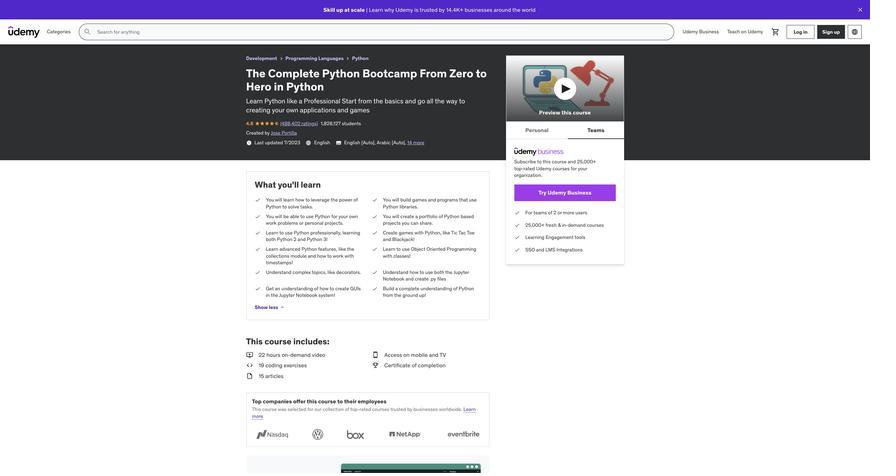 Task type: locate. For each thing, give the bounding box(es) containing it.
course down udemy business image
[[552, 159, 567, 165]]

and up advanced
[[298, 237, 306, 243]]

0 horizontal spatial small image
[[246, 373, 253, 380]]

close image
[[857, 6, 864, 13]]

2 horizontal spatial in
[[803, 29, 808, 35]]

and inside understand how to use both the jupyter notebook and create .py files
[[406, 276, 414, 283]]

small image
[[246, 351, 253, 359], [372, 351, 379, 359], [246, 362, 253, 370]]

the inside you will learn how to leverage the power of python to solve tasks.
[[331, 197, 338, 203]]

2 english from the left
[[344, 140, 360, 146]]

1 horizontal spatial work
[[333, 253, 344, 259]]

creating
[[246, 106, 270, 114]]

xsmall image for learn to use object oriented programming with classes!
[[372, 246, 377, 253]]

1,828,127 up "categories" in the left of the page
[[61, 12, 81, 18]]

0 vertical spatial notebook
[[383, 276, 404, 283]]

toe
[[467, 230, 475, 236]]

use inside you will be able to use python for your own work problems or personal projects.
[[306, 213, 314, 220]]

teach on udemy link
[[723, 24, 767, 40]]

1 horizontal spatial business
[[699, 29, 719, 35]]

english right closed captions icon in the left of the page
[[344, 140, 360, 146]]

leverage
[[311, 197, 330, 203]]

and right module
[[308, 253, 316, 259]]

0 horizontal spatial demand
[[290, 352, 311, 359]]

1 horizontal spatial (488,402 ratings)
[[280, 120, 318, 127]]

will inside "you will create a portfolio of python based projects you can share."
[[392, 213, 399, 220]]

to right able in the top left of the page
[[300, 213, 305, 220]]

how up system!
[[320, 286, 329, 292]]

understanding inside the build a complete understanding of python from the ground up!
[[421, 286, 452, 292]]

use inside learn to use python professionally, learning both python 2 and python 3!
[[285, 230, 293, 236]]

small image
[[372, 362, 379, 370], [246, 373, 253, 380]]

understanding
[[281, 286, 313, 292], [421, 286, 452, 292]]

0 horizontal spatial create
[[335, 286, 349, 292]]

1,828,127 down applications
[[321, 120, 341, 127]]

xsmall image for you will learn how to leverage the power of python to solve tasks.
[[255, 197, 260, 204]]

0 vertical spatial in
[[803, 29, 808, 35]]

1 vertical spatial own
[[349, 213, 358, 220]]

notebook up build on the bottom left of the page
[[383, 276, 404, 283]]

learn inside learn more
[[463, 407, 476, 413]]

understand down classes!
[[383, 269, 408, 276]]

the left world at right
[[512, 6, 521, 13]]

small image for 19 coding exercises
[[246, 351, 253, 359]]

like right features,
[[338, 246, 346, 253]]

0 vertical spatial students
[[83, 12, 102, 18]]

1 vertical spatial both
[[434, 269, 444, 276]]

tools
[[575, 235, 585, 241]]

use up classes!
[[402, 246, 410, 253]]

log in link
[[787, 25, 815, 39]]

jose
[[271, 130, 280, 136]]

python inside learn advanced python features, like the collections module and how to work with timestamps!
[[302, 246, 317, 253]]

1 vertical spatial 1,828,127 students
[[321, 120, 361, 127]]

create
[[383, 230, 398, 236]]

0 horizontal spatial from
[[358, 97, 372, 105]]

submit search image
[[83, 28, 92, 36]]

use
[[469, 197, 477, 203], [306, 213, 314, 220], [285, 230, 293, 236], [402, 246, 410, 253], [425, 269, 433, 276]]

tab list containing personal
[[506, 122, 624, 139]]

1 horizontal spatial businesses
[[465, 6, 492, 13]]

0 vertical spatial a
[[299, 97, 302, 105]]

the down the an
[[271, 293, 278, 299]]

learn for you'll
[[301, 179, 321, 190]]

understand down timestamps!
[[266, 269, 291, 276]]

1 understanding from the left
[[281, 286, 313, 292]]

xsmall image
[[278, 56, 284, 61], [345, 56, 351, 61], [372, 197, 377, 204], [514, 222, 520, 229], [255, 230, 260, 237], [372, 230, 377, 237], [514, 247, 520, 254], [255, 286, 260, 293], [372, 286, 377, 293], [280, 305, 285, 311]]

0 vertical spatial on
[[741, 29, 747, 35]]

a inside the complete python bootcamp from zero to hero in python learn python like a professional  start from the basics and go all the way to creating your own applications and games
[[299, 97, 302, 105]]

business left teach
[[699, 29, 719, 35]]

you down what
[[266, 197, 274, 203]]

will inside 'you will build games and programs that use python libraries.'
[[392, 197, 399, 203]]

to up the build a complete understanding of python from the ground up!
[[420, 269, 424, 276]]

xsmall image for learning engagement tools
[[514, 235, 520, 241]]

based
[[461, 213, 474, 220]]

you for you will build games and programs that use python libraries.
[[383, 197, 391, 203]]

2 vertical spatial games
[[399, 230, 413, 236]]

python inside you will be able to use python for your own work problems or personal projects.
[[315, 213, 330, 220]]

1 horizontal spatial 25,000+
[[577, 159, 596, 165]]

how inside you will learn how to leverage the power of python to solve tasks.
[[295, 197, 304, 203]]

learn inside learn to use python professionally, learning both python 2 and python 3!
[[266, 230, 278, 236]]

build a complete understanding of python from the ground up!
[[383, 286, 474, 299]]

games inside 'you will build games and programs that use python libraries.'
[[412, 197, 427, 203]]

businesses
[[465, 6, 492, 13], [414, 407, 438, 413]]

will for build
[[392, 197, 399, 203]]

to down udemy business image
[[537, 159, 542, 165]]

1 vertical spatial courses
[[587, 222, 604, 228]]

work left 'problems'
[[266, 220, 277, 227]]

0 vertical spatial small image
[[372, 362, 379, 370]]

sign up link
[[817, 25, 845, 39]]

xsmall image for you will be able to use python for your own work problems or personal projects.
[[255, 213, 260, 220]]

learn inside you will learn how to leverage the power of python to solve tasks.
[[283, 197, 294, 203]]

create left ".py"
[[415, 276, 429, 283]]

go
[[418, 97, 425, 105]]

english
[[314, 140, 330, 146], [344, 140, 360, 146]]

0 horizontal spatial 25,000+
[[525, 222, 544, 228]]

in down get
[[266, 293, 270, 299]]

to inside learn to use python professionally, learning both python 2 and python 3!
[[279, 230, 284, 236]]

1 horizontal spatial 1,828,127
[[321, 120, 341, 127]]

categories
[[47, 29, 71, 35]]

learn up the solve on the left of the page
[[283, 197, 294, 203]]

1 vertical spatial (488,402
[[280, 120, 300, 127]]

small image left 19
[[246, 362, 253, 370]]

1 vertical spatial trusted
[[390, 407, 406, 413]]

games down start
[[350, 106, 370, 114]]

0 vertical spatial programming
[[285, 55, 317, 61]]

this course includes:
[[246, 337, 329, 347]]

1 understand from the left
[[266, 269, 291, 276]]

will left be
[[275, 213, 282, 220]]

this for this course includes:
[[246, 337, 263, 347]]

the inside the build a complete understanding of python from the ground up!
[[394, 293, 401, 299]]

on-
[[282, 352, 290, 359]]

courses inside subscribe to this course and 25,000+ top‑rated udemy courses for your organization.
[[553, 166, 570, 172]]

the right all
[[435, 97, 445, 105]]

2 understand from the left
[[383, 269, 408, 276]]

course up teams
[[573, 109, 591, 116]]

4.6
[[6, 12, 13, 18], [246, 120, 253, 127]]

will for learn
[[275, 197, 282, 203]]

your up try udemy business
[[578, 166, 587, 172]]

the left basics
[[373, 97, 383, 105]]

solve
[[288, 204, 299, 210]]

python inside 'you will build games and programs that use python libraries.'
[[383, 204, 398, 210]]

of right portfolio at the top of page
[[439, 213, 443, 220]]

you inside 'you will build games and programs that use python libraries.'
[[383, 197, 391, 203]]

0 vertical spatial 1,828,127
[[61, 12, 81, 18]]

trusted up netapp image
[[390, 407, 406, 413]]

1 horizontal spatial more
[[413, 140, 424, 146]]

ratings)
[[42, 12, 59, 18], [302, 120, 318, 127]]

your up projects. at the top of the page
[[339, 213, 348, 220]]

(488,402 up "portilla"
[[280, 120, 300, 127]]

1 vertical spatial small image
[[246, 373, 253, 380]]

notebook left system!
[[296, 293, 317, 299]]

0 horizontal spatial your
[[272, 106, 285, 114]]

1 vertical spatial business
[[567, 189, 591, 196]]

of inside "you will create a portfolio of python based projects you can share."
[[439, 213, 443, 220]]

use up ".py"
[[425, 269, 433, 276]]

0 horizontal spatial jupyter
[[279, 293, 295, 299]]

create inside "you will create a portfolio of python based projects you can share."
[[400, 213, 414, 220]]

will inside you will learn how to leverage the power of python to solve tasks.
[[275, 197, 282, 203]]

1 horizontal spatial with
[[383, 253, 392, 259]]

try udemy business link
[[514, 185, 616, 201]]

1 horizontal spatial (488,402
[[280, 120, 300, 127]]

1 vertical spatial programming
[[447, 246, 476, 253]]

the left ground
[[394, 293, 401, 299]]

from down build on the bottom left of the page
[[383, 293, 393, 299]]

this
[[562, 109, 572, 116], [543, 159, 551, 165], [307, 398, 317, 405]]

you for you will learn how to leverage the power of python to solve tasks.
[[266, 197, 274, 203]]

will inside you will be able to use python for your own work problems or personal projects.
[[275, 213, 282, 220]]

learn down 'problems'
[[266, 230, 278, 236]]

of
[[354, 197, 358, 203], [548, 210, 552, 216], [439, 213, 443, 220], [314, 286, 318, 292], [453, 286, 458, 292], [412, 362, 417, 369], [345, 407, 349, 413]]

22 hours on-demand video
[[259, 352, 325, 359]]

on for teach
[[741, 29, 747, 35]]

to inside you will be able to use python for your own work problems or personal projects.
[[300, 213, 305, 220]]

udemy
[[396, 6, 413, 13], [683, 29, 698, 35], [748, 29, 763, 35], [536, 166, 551, 172], [548, 189, 566, 196]]

how inside learn advanced python features, like the collections module and how to work with timestamps!
[[317, 253, 326, 259]]

0 vertical spatial ratings)
[[42, 12, 59, 18]]

0 horizontal spatial in
[[266, 293, 270, 299]]

25,000+ down the teams button
[[577, 159, 596, 165]]

a
[[299, 97, 302, 105], [415, 213, 418, 220], [395, 286, 398, 292]]

both up files
[[434, 269, 444, 276]]

0 horizontal spatial more
[[252, 414, 263, 420]]

4.6 up created
[[246, 120, 253, 127]]

1 horizontal spatial courses
[[553, 166, 570, 172]]

0 horizontal spatial for
[[307, 407, 313, 413]]

learn inside learn to use object oriented programming with classes!
[[383, 246, 395, 253]]

2 understanding from the left
[[421, 286, 452, 292]]

show less
[[255, 305, 278, 311]]

create left 'guis'
[[335, 286, 349, 292]]

0 horizontal spatial business
[[567, 189, 591, 196]]

xsmall image for build a complete understanding of python from the ground up!
[[372, 286, 377, 293]]

1 vertical spatial 25,000+
[[525, 222, 544, 228]]

1 horizontal spatial on
[[741, 29, 747, 35]]

with
[[414, 230, 424, 236], [345, 253, 354, 259], [383, 253, 392, 259]]

0 horizontal spatial work
[[266, 220, 277, 227]]

for up try udemy business
[[571, 166, 577, 172]]

0 horizontal spatial trusted
[[390, 407, 406, 413]]

1,828,127 students up submit search icon at the left
[[61, 12, 102, 18]]

(488,402 ratings)
[[21, 12, 59, 18], [280, 120, 318, 127]]

you for you will create a portfolio of python based projects you can share.
[[383, 213, 391, 220]]

xsmall image for understand how to use both the jupyter notebook and create .py files
[[372, 269, 377, 276]]

use inside 'you will build games and programs that use python libraries.'
[[469, 197, 477, 203]]

power
[[339, 197, 352, 203]]

the inside learn advanced python features, like the collections module and how to work with timestamps!
[[347, 246, 354, 253]]

businesses right the 14.4k+ at the top of page
[[465, 6, 492, 13]]

personal
[[305, 220, 324, 227]]

top
[[252, 398, 262, 405]]

last updated 7/2023
[[254, 140, 300, 146]]

0 vertical spatial work
[[266, 220, 277, 227]]

1 horizontal spatial understanding
[[421, 286, 452, 292]]

programs
[[437, 197, 458, 203]]

to inside learn to use object oriented programming with classes!
[[396, 246, 401, 253]]

and right sso
[[536, 247, 544, 253]]

you inside you will be able to use python for your own work problems or personal projects.
[[266, 213, 274, 220]]

or inside you will be able to use python for your own work problems or personal projects.
[[299, 220, 304, 227]]

and down "create"
[[383, 237, 391, 243]]

more
[[413, 140, 424, 146], [563, 210, 574, 216], [252, 414, 263, 420]]

will up projects
[[392, 213, 399, 220]]

programming up "complete"
[[285, 55, 317, 61]]

for left our
[[307, 407, 313, 413]]

small image for certificate of completion
[[372, 351, 379, 359]]

0 vertical spatial 2
[[554, 210, 556, 216]]

1 vertical spatial more
[[563, 210, 574, 216]]

eventbrite image
[[443, 429, 483, 442]]

learn for learn to use python professionally, learning both python 2 and python 3!
[[266, 230, 278, 236]]

0 horizontal spatial up
[[336, 6, 343, 13]]

to inside subscribe to this course and 25,000+ top‑rated udemy courses for your organization.
[[537, 159, 542, 165]]

this down top at the bottom left
[[252, 407, 261, 413]]

ratings) down applications
[[302, 120, 318, 127]]

box image
[[344, 429, 367, 442]]

in inside get an understanding of how to create guis in the jupyter notebook system!
[[266, 293, 270, 299]]

1 vertical spatial your
[[578, 166, 587, 172]]

how up complete
[[410, 269, 419, 276]]

to inside get an understanding of how to create guis in the jupyter notebook system!
[[330, 286, 334, 292]]

0 vertical spatial business
[[699, 29, 719, 35]]

use down 'problems'
[[285, 230, 293, 236]]

try udemy business
[[538, 189, 591, 196]]

this down udemy business image
[[543, 159, 551, 165]]

understand how to use both the jupyter notebook and create .py files
[[383, 269, 469, 283]]

students down start
[[342, 120, 361, 127]]

more left users
[[563, 210, 574, 216]]

udemy image
[[8, 26, 40, 38]]

0 vertical spatial own
[[286, 106, 298, 114]]

xsmall image
[[246, 140, 252, 146], [255, 197, 260, 204], [514, 210, 520, 217], [255, 213, 260, 220], [372, 213, 377, 220], [514, 235, 520, 241], [255, 246, 260, 253], [372, 246, 377, 253], [255, 269, 260, 276], [372, 269, 377, 276]]

1 horizontal spatial create
[[400, 213, 414, 220]]

xsmall image for understand complex topics, like decorators.
[[255, 269, 260, 276]]

in for create
[[266, 293, 270, 299]]

exercises
[[284, 362, 307, 369]]

xsmall image for get an understanding of how to create guis in the jupyter notebook system!
[[255, 286, 260, 293]]

this for this course was selected for our collection of top-rated courses trusted by businesses worldwide.
[[252, 407, 261, 413]]

1 vertical spatial learn
[[283, 197, 294, 203]]

learn more link
[[252, 407, 476, 420]]

0 vertical spatial from
[[358, 97, 372, 105]]

0 vertical spatial for
[[571, 166, 577, 172]]

understanding down ".py"
[[421, 286, 452, 292]]

2 up fresh
[[554, 210, 556, 216]]

1 vertical spatial a
[[415, 213, 418, 220]]

udemy business
[[683, 29, 719, 35]]

will left build
[[392, 197, 399, 203]]

of down understand how to use both the jupyter notebook and create .py files at the bottom of the page
[[453, 286, 458, 292]]

show
[[255, 305, 268, 311]]

1 horizontal spatial own
[[349, 213, 358, 220]]

1 horizontal spatial 2
[[554, 210, 556, 216]]

demand
[[568, 222, 586, 228], [290, 352, 311, 359]]

learn up collections
[[266, 246, 278, 253]]

2 horizontal spatial create
[[415, 276, 429, 283]]

1 vertical spatial up
[[834, 29, 840, 35]]

with inside learn advanced python features, like the collections module and how to work with timestamps!
[[345, 253, 354, 259]]

volkswagen image
[[310, 429, 325, 442]]

0 vertical spatial this
[[246, 337, 263, 347]]

features,
[[318, 246, 337, 253]]

small image for 15 articles
[[246, 373, 253, 380]]

2 horizontal spatial this
[[562, 109, 572, 116]]

this course was selected for our collection of top-rated courses trusted by businesses worldwide.
[[252, 407, 462, 413]]

both
[[266, 237, 276, 243], [434, 269, 444, 276]]

with inside learn to use object oriented programming with classes!
[[383, 253, 392, 259]]

0 horizontal spatial by
[[265, 130, 270, 136]]

2 horizontal spatial more
[[563, 210, 574, 216]]

how down features,
[[317, 253, 326, 259]]

professional
[[304, 97, 340, 105]]

0 horizontal spatial (488,402
[[21, 12, 41, 18]]

2 horizontal spatial for
[[571, 166, 577, 172]]

0 horizontal spatial understanding
[[281, 286, 313, 292]]

learn to use object oriented programming with classes!
[[383, 246, 476, 259]]

0 horizontal spatial ratings)
[[42, 12, 59, 18]]

games up libraries.
[[412, 197, 427, 203]]

from inside the complete python bootcamp from zero to hero in python learn python like a professional  start from the basics and go all the way to creating your own applications and games
[[358, 97, 372, 105]]

learn for learn advanced python features, like the collections module and how to work with timestamps!
[[266, 246, 278, 253]]

your inside you will be able to use python for your own work problems or personal projects.
[[339, 213, 348, 220]]

your right creating at the left of page
[[272, 106, 285, 114]]

1 english from the left
[[314, 140, 330, 146]]

learn up leverage
[[301, 179, 321, 190]]

to down 'problems'
[[279, 230, 284, 236]]

25,000+ up the 'learning'
[[525, 222, 544, 228]]

small image left certificate
[[372, 362, 379, 370]]

learn
[[301, 179, 321, 190], [283, 197, 294, 203]]

like left tic
[[443, 230, 450, 236]]

for
[[571, 166, 577, 172], [331, 213, 337, 220], [307, 407, 313, 413]]

in right 'hero' at the top left of the page
[[274, 80, 284, 94]]

teams
[[588, 127, 605, 134]]

you will be able to use python for your own work problems or personal projects.
[[266, 213, 358, 227]]

the down learning on the top
[[347, 246, 354, 253]]

tab list
[[506, 122, 624, 139]]

businesses left worldwide.
[[414, 407, 438, 413]]

xsmall image for create games with python, like tic tac toe and blackjack!
[[372, 230, 377, 237]]

and up complete
[[406, 276, 414, 283]]

learn right |
[[369, 6, 383, 13]]

by up netapp image
[[407, 407, 412, 413]]

work down features,
[[333, 253, 344, 259]]

learn
[[369, 6, 383, 13], [246, 97, 263, 105], [266, 230, 278, 236], [266, 246, 278, 253], [383, 246, 395, 253], [463, 407, 476, 413]]

on for access
[[403, 352, 410, 359]]

more for 14
[[413, 140, 424, 146]]

by left the 14.4k+ at the top of page
[[439, 6, 445, 13]]

the
[[512, 6, 521, 13], [373, 97, 383, 105], [435, 97, 445, 105], [331, 197, 338, 203], [347, 246, 354, 253], [445, 269, 452, 276], [271, 293, 278, 299], [394, 293, 401, 299]]

1 horizontal spatial from
[[383, 293, 393, 299]]

to down features,
[[327, 253, 332, 259]]

small image for certificate of completion
[[372, 362, 379, 370]]

in inside the complete python bootcamp from zero to hero in python learn python like a professional  start from the basics and go all the way to creating your own applications and games
[[274, 80, 284, 94]]

1 horizontal spatial this
[[543, 159, 551, 165]]

to right the zero
[[476, 66, 487, 81]]

jupyter inside get an understanding of how to create guis in the jupyter notebook system!
[[279, 293, 295, 299]]

understand
[[266, 269, 291, 276], [383, 269, 408, 276]]

both inside learn to use python professionally, learning both python 2 and python 3!
[[266, 237, 276, 243]]

1 horizontal spatial students
[[342, 120, 361, 127]]

create up you
[[400, 213, 414, 220]]

up right sign
[[834, 29, 840, 35]]

how up the solve on the left of the page
[[295, 197, 304, 203]]

small image left 22
[[246, 351, 253, 359]]

xsmall image for 25,000+ fresh & in-demand courses
[[514, 222, 520, 229]]

you up projects
[[383, 213, 391, 220]]

1 vertical spatial notebook
[[296, 293, 317, 299]]

complete
[[268, 66, 320, 81]]

nasdaq image
[[252, 429, 292, 442]]

or
[[558, 210, 562, 216], [299, 220, 304, 227]]

python
[[352, 55, 369, 61], [322, 66, 360, 81], [286, 80, 324, 94], [264, 97, 285, 105], [266, 204, 281, 210], [383, 204, 398, 210], [315, 213, 330, 220], [444, 213, 460, 220], [294, 230, 309, 236], [277, 237, 292, 243], [307, 237, 322, 243], [302, 246, 317, 253], [459, 286, 474, 292]]

with up decorators.
[[345, 253, 354, 259]]

this up 22
[[246, 337, 263, 347]]

a up can on the top left of the page
[[415, 213, 418, 220]]

more down top at the bottom left
[[252, 414, 263, 420]]

2 vertical spatial create
[[335, 286, 349, 292]]

1 horizontal spatial or
[[558, 210, 562, 216]]

1 horizontal spatial understand
[[383, 269, 408, 276]]

programming languages link
[[285, 54, 344, 63]]

learn inside learn advanced python features, like the collections module and how to work with timestamps!
[[266, 246, 278, 253]]

up for skill
[[336, 6, 343, 13]]

choose a language image
[[851, 28, 858, 35]]

learn up creating at the left of page
[[246, 97, 263, 105]]

use up personal
[[306, 213, 314, 220]]

0 horizontal spatial 2
[[294, 237, 296, 243]]

0 horizontal spatial programming
[[285, 55, 317, 61]]

udemy inside 'link'
[[683, 29, 698, 35]]

1 horizontal spatial small image
[[372, 362, 379, 370]]

0 vertical spatial games
[[350, 106, 370, 114]]

ground
[[403, 293, 418, 299]]

25,000+
[[577, 159, 596, 165], [525, 222, 544, 228]]

0 horizontal spatial 1,828,127
[[61, 12, 81, 18]]

1 vertical spatial create
[[415, 276, 429, 283]]

from inside the build a complete understanding of python from the ground up!
[[383, 293, 393, 299]]

personal button
[[506, 122, 568, 139]]

be
[[283, 213, 289, 220]]

udemy business link
[[679, 24, 723, 40]]

1 vertical spatial in
[[274, 80, 284, 94]]

2 vertical spatial by
[[407, 407, 412, 413]]

1 horizontal spatial both
[[434, 269, 444, 276]]

projects.
[[325, 220, 344, 227]]

sso
[[525, 247, 535, 253]]

learn for learn to use object oriented programming with classes!
[[383, 246, 395, 253]]

start
[[342, 97, 357, 105]]

show less button
[[255, 301, 285, 315]]

work inside you will be able to use python for your own work problems or personal projects.
[[266, 220, 277, 227]]

understand inside understand how to use both the jupyter notebook and create .py files
[[383, 269, 408, 276]]

how
[[295, 197, 304, 203], [317, 253, 326, 259], [410, 269, 419, 276], [320, 286, 329, 292]]

1 vertical spatial for
[[331, 213, 337, 220]]

1 vertical spatial (488,402 ratings)
[[280, 120, 318, 127]]

english [auto], arabic [auto] , 14 more
[[344, 140, 424, 146]]

from right start
[[358, 97, 372, 105]]

categories button
[[43, 24, 75, 40]]

games
[[350, 106, 370, 114], [412, 197, 427, 203], [399, 230, 413, 236]]

1 horizontal spatial programming
[[447, 246, 476, 253]]

you inside "you will create a portfolio of python based projects you can share."
[[383, 213, 391, 220]]

1 vertical spatial 4.6
[[246, 120, 253, 127]]

in for to
[[274, 80, 284, 94]]

by left jose on the left top of the page
[[265, 130, 270, 136]]

sign up
[[822, 29, 840, 35]]

[auto]
[[392, 140, 405, 146]]

1 vertical spatial this
[[252, 407, 261, 413]]

english right course language 'image'
[[314, 140, 330, 146]]

0 vertical spatial 1,828,127 students
[[61, 12, 102, 18]]

python inside you will learn how to leverage the power of python to solve tasks.
[[266, 204, 281, 210]]

0 vertical spatial up
[[336, 6, 343, 13]]

own inside you will be able to use python for your own work problems or personal projects.
[[349, 213, 358, 220]]

rated
[[360, 407, 371, 413]]

log in
[[794, 29, 808, 35]]

1 horizontal spatial for
[[331, 213, 337, 220]]

to up tasks.
[[305, 197, 310, 203]]



Task type: describe. For each thing, give the bounding box(es) containing it.
xsmall image for last updated 7/2023
[[246, 140, 252, 146]]

an
[[275, 286, 280, 292]]

learn to use python professionally, learning both python 2 and python 3!
[[266, 230, 360, 243]]

course inside subscribe to this course and 25,000+ top‑rated udemy courses for your organization.
[[552, 159, 567, 165]]

how inside get an understanding of how to create guis in the jupyter notebook system!
[[320, 286, 329, 292]]

like inside create games with python, like tic tac toe and blackjack!
[[443, 230, 450, 236]]

build
[[383, 286, 394, 292]]

understand for understand how to use both the jupyter notebook and create .py files
[[383, 269, 408, 276]]

xsmall image for you will create a portfolio of python based projects you can share.
[[372, 213, 377, 220]]

at
[[344, 6, 350, 13]]

course down the companies
[[262, 407, 277, 413]]

shopping cart with 0 items image
[[771, 28, 780, 36]]

portfolio
[[419, 213, 438, 220]]

like right topics,
[[328, 269, 335, 276]]

problems
[[278, 220, 298, 227]]

access
[[384, 352, 402, 359]]

development link
[[246, 54, 277, 63]]

0 horizontal spatial students
[[83, 12, 102, 18]]

of inside you will learn how to leverage the power of python to solve tasks.
[[354, 197, 358, 203]]

jupyter inside understand how to use both the jupyter notebook and create .py files
[[453, 269, 469, 276]]

1 vertical spatial by
[[265, 130, 270, 136]]

business inside 'link'
[[699, 29, 719, 35]]

learn more
[[252, 407, 476, 420]]

preview this course
[[539, 109, 591, 116]]

you will build games and programs that use python libraries.
[[383, 197, 477, 210]]

1 horizontal spatial demand
[[568, 222, 586, 228]]

is
[[414, 6, 418, 13]]

python inside "you will create a portfolio of python based projects you can share."
[[444, 213, 460, 220]]

for inside you will be able to use python for your own work problems or personal projects.
[[331, 213, 337, 220]]

more for or
[[563, 210, 574, 216]]

programming inside learn to use object oriented programming with classes!
[[447, 246, 476, 253]]

less
[[269, 305, 278, 311]]

will for create
[[392, 213, 399, 220]]

use inside learn to use object oriented programming with classes!
[[402, 246, 410, 253]]

integrations
[[557, 247, 583, 253]]

basics
[[385, 97, 403, 105]]

of left top-
[[345, 407, 349, 413]]

learn for will
[[283, 197, 294, 203]]

like inside learn advanced python features, like the collections module and how to work with timestamps!
[[338, 246, 346, 253]]

learn for learn more
[[463, 407, 476, 413]]

how inside understand how to use both the jupyter notebook and create .py files
[[410, 269, 419, 276]]

work inside learn advanced python features, like the collections module and how to work with timestamps!
[[333, 253, 344, 259]]

scale
[[351, 6, 365, 13]]

3!
[[324, 237, 328, 243]]

.py
[[430, 276, 436, 283]]

subscribe
[[514, 159, 536, 165]]

you
[[402, 220, 410, 227]]

xsmall image for learn to use python professionally, learning both python 2 and python 3!
[[255, 230, 260, 237]]

engagement
[[546, 235, 574, 241]]

collection
[[323, 407, 344, 413]]

top companies offer this course to their employees
[[252, 398, 386, 405]]

why
[[384, 6, 394, 13]]

you for you will be able to use python for your own work problems or personal projects.
[[266, 213, 274, 220]]

to right way on the right top of the page
[[459, 97, 465, 105]]

games inside the complete python bootcamp from zero to hero in python learn python like a professional  start from the basics and go all the way to creating your own applications and games
[[350, 106, 370, 114]]

preview
[[539, 109, 560, 116]]

blackjack!
[[392, 237, 415, 243]]

up!
[[419, 293, 426, 299]]

get an understanding of how to create guis in the jupyter notebook system!
[[266, 286, 361, 299]]

way
[[446, 97, 458, 105]]

and inside create games with python, like tic tac toe and blackjack!
[[383, 237, 391, 243]]

course up the 'hours'
[[265, 337, 292, 347]]

this inside preview this course button
[[562, 109, 572, 116]]

course language image
[[306, 140, 311, 146]]

15 articles
[[259, 373, 284, 380]]

14 more button
[[407, 140, 424, 146]]

learning
[[525, 235, 544, 241]]

with inside create games with python, like tic tac toe and blackjack!
[[414, 230, 424, 236]]

a inside "you will create a portfolio of python based projects you can share."
[[415, 213, 418, 220]]

to left 'their'
[[337, 398, 343, 405]]

decorators.
[[336, 269, 361, 276]]

will for be
[[275, 213, 282, 220]]

module
[[291, 253, 307, 259]]

in inside the log in link
[[803, 29, 808, 35]]

teach on udemy
[[727, 29, 763, 35]]

Search for anything text field
[[96, 26, 666, 38]]

that
[[459, 197, 468, 203]]

|
[[366, 6, 368, 13]]

was
[[278, 407, 286, 413]]

for
[[525, 210, 532, 216]]

0 horizontal spatial 4.6
[[6, 12, 13, 18]]

xsmall image for sso and lms integrations
[[514, 247, 520, 254]]

this inside subscribe to this course and 25,000+ top‑rated udemy courses for your organization.
[[543, 159, 551, 165]]

your inside the complete python bootcamp from zero to hero in python learn python like a professional  start from the basics and go all the way to creating your own applications and games
[[272, 106, 285, 114]]

system!
[[319, 293, 335, 299]]

for inside subscribe to this course and 25,000+ top‑rated udemy courses for your organization.
[[571, 166, 577, 172]]

,
[[405, 140, 406, 146]]

0 horizontal spatial (488,402 ratings)
[[21, 12, 59, 18]]

course up collection
[[318, 398, 336, 405]]

mobile
[[411, 352, 428, 359]]

zero
[[449, 66, 473, 81]]

in-
[[562, 222, 568, 228]]

more inside learn more
[[252, 414, 263, 420]]

2 vertical spatial for
[[307, 407, 313, 413]]

you will learn how to leverage the power of python to solve tasks.
[[266, 197, 358, 210]]

the inside understand how to use both the jupyter notebook and create .py files
[[445, 269, 452, 276]]

selected
[[288, 407, 306, 413]]

netapp image
[[385, 429, 425, 442]]

0 horizontal spatial courses
[[372, 407, 389, 413]]

bootcamp
[[362, 66, 417, 81]]

2 horizontal spatial courses
[[587, 222, 604, 228]]

and inside 'you will build games and programs that use python libraries.'
[[428, 197, 436, 203]]

able
[[290, 213, 299, 220]]

7/2023
[[284, 140, 300, 146]]

guis
[[350, 286, 361, 292]]

both inside understand how to use both the jupyter notebook and create .py files
[[434, 269, 444, 276]]

files
[[437, 276, 446, 283]]

1 vertical spatial ratings)
[[302, 120, 318, 127]]

tv
[[440, 352, 446, 359]]

worldwide.
[[439, 407, 462, 413]]

log
[[794, 29, 802, 35]]

notebook inside get an understanding of how to create guis in the jupyter notebook system!
[[296, 293, 317, 299]]

video
[[312, 352, 325, 359]]

learning
[[343, 230, 360, 236]]

2 vertical spatial this
[[307, 398, 317, 405]]

udemy business image
[[514, 148, 563, 156]]

&
[[558, 222, 561, 228]]

world
[[522, 6, 536, 13]]

of right teams
[[548, 210, 552, 216]]

create inside understand how to use both the jupyter notebook and create .py files
[[415, 276, 429, 283]]

organization.
[[514, 172, 542, 179]]

create games with python, like tic tac toe and blackjack!
[[383, 230, 475, 243]]

around
[[494, 6, 511, 13]]

python inside the build a complete understanding of python from the ground up!
[[459, 286, 474, 292]]

tac
[[459, 230, 466, 236]]

xsmall image for for teams of 2 or more users
[[514, 210, 520, 217]]

the inside get an understanding of how to create guis in the jupyter notebook system!
[[271, 293, 278, 299]]

to left the solve on the left of the page
[[282, 204, 287, 210]]

25,000+ inside subscribe to this course and 25,000+ top‑rated udemy courses for your organization.
[[577, 159, 596, 165]]

xsmall image for learn advanced python features, like the collections module and how to work with timestamps!
[[255, 246, 260, 253]]

understanding inside get an understanding of how to create guis in the jupyter notebook system!
[[281, 286, 313, 292]]

like inside the complete python bootcamp from zero to hero in python learn python like a professional  start from the basics and go all the way to creating your own applications and games
[[287, 97, 297, 105]]

1 vertical spatial businesses
[[414, 407, 438, 413]]

notebook inside understand how to use both the jupyter notebook and create .py files
[[383, 276, 404, 283]]

tic
[[451, 230, 458, 236]]

course inside button
[[573, 109, 591, 116]]

of inside the build a complete understanding of python from the ground up!
[[453, 286, 458, 292]]

of inside get an understanding of how to create guis in the jupyter notebook system!
[[314, 286, 318, 292]]

get
[[266, 286, 274, 292]]

and inside subscribe to this course and 25,000+ top‑rated udemy courses for your organization.
[[568, 159, 576, 165]]

your inside subscribe to this course and 25,000+ top‑rated udemy courses for your organization.
[[578, 166, 587, 172]]

to inside learn advanced python features, like the collections module and how to work with timestamps!
[[327, 253, 332, 259]]

share.
[[420, 220, 433, 227]]

a inside the build a complete understanding of python from the ground up!
[[395, 286, 398, 292]]

includes:
[[293, 337, 329, 347]]

certificate of completion
[[384, 362, 446, 369]]

what
[[255, 179, 276, 190]]

14.4k+
[[446, 6, 463, 13]]

and inside learn to use python professionally, learning both python 2 and python 3!
[[298, 237, 306, 243]]

and left tv
[[429, 352, 438, 359]]

create inside get an understanding of how to create guis in the jupyter notebook system!
[[335, 286, 349, 292]]

english for english
[[314, 140, 330, 146]]

languages
[[318, 55, 344, 61]]

and inside learn advanced python features, like the collections module and how to work with timestamps!
[[308, 253, 316, 259]]

english for english [auto], arabic [auto] , 14 more
[[344, 140, 360, 146]]

1 vertical spatial 1,828,127
[[321, 120, 341, 127]]

2 horizontal spatial by
[[439, 6, 445, 13]]

games inside create games with python, like tic tac toe and blackjack!
[[399, 230, 413, 236]]

2 inside learn to use python professionally, learning both python 2 and python 3!
[[294, 237, 296, 243]]

and left go
[[405, 97, 416, 105]]

1 horizontal spatial 4.6
[[246, 120, 253, 127]]

to inside understand how to use both the jupyter notebook and create .py files
[[420, 269, 424, 276]]

the
[[246, 66, 266, 81]]

build
[[400, 197, 411, 203]]

what you'll learn
[[255, 179, 321, 190]]

created by jose portilla
[[246, 130, 297, 136]]

understand for understand complex topics, like decorators.
[[266, 269, 291, 276]]

teams
[[534, 210, 547, 216]]

15
[[259, 373, 264, 380]]

0 vertical spatial businesses
[[465, 6, 492, 13]]

own inside the complete python bootcamp from zero to hero in python learn python like a professional  start from the basics and go all the way to creating your own applications and games
[[286, 106, 298, 114]]

use inside understand how to use both the jupyter notebook and create .py files
[[425, 269, 433, 276]]

learn inside the complete python bootcamp from zero to hero in python learn python like a professional  start from the basics and go all the way to creating your own applications and games
[[246, 97, 263, 105]]

1 horizontal spatial trusted
[[420, 6, 438, 13]]

projects
[[383, 220, 401, 227]]

and down start
[[337, 106, 348, 114]]

programming inside programming languages link
[[285, 55, 317, 61]]

advanced
[[279, 246, 300, 253]]

udemy inside subscribe to this course and 25,000+ top‑rated udemy courses for your organization.
[[536, 166, 551, 172]]

25,000+ fresh & in-demand courses
[[525, 222, 604, 228]]

0 vertical spatial (488,402
[[21, 12, 41, 18]]

of down 'access on mobile and tv'
[[412, 362, 417, 369]]

skill up at scale | learn why udemy is trusted by 14.4k+ businesses around the world
[[323, 6, 536, 13]]

understand complex topics, like decorators.
[[266, 269, 361, 276]]

applications
[[300, 106, 336, 114]]

topics,
[[312, 269, 326, 276]]

up for sign
[[834, 29, 840, 35]]

employees
[[358, 398, 386, 405]]

xsmall image inside show less button
[[280, 305, 285, 311]]

xsmall image for you will build games and programs that use python libraries.
[[372, 197, 377, 204]]

0 horizontal spatial 1,828,127 students
[[61, 12, 102, 18]]

closed captions image
[[336, 140, 341, 146]]

access on mobile and tv
[[384, 352, 446, 359]]

lms
[[546, 247, 555, 253]]



Task type: vqa. For each thing, say whether or not it's contained in the screenshot.
"Shopping Cart"
no



